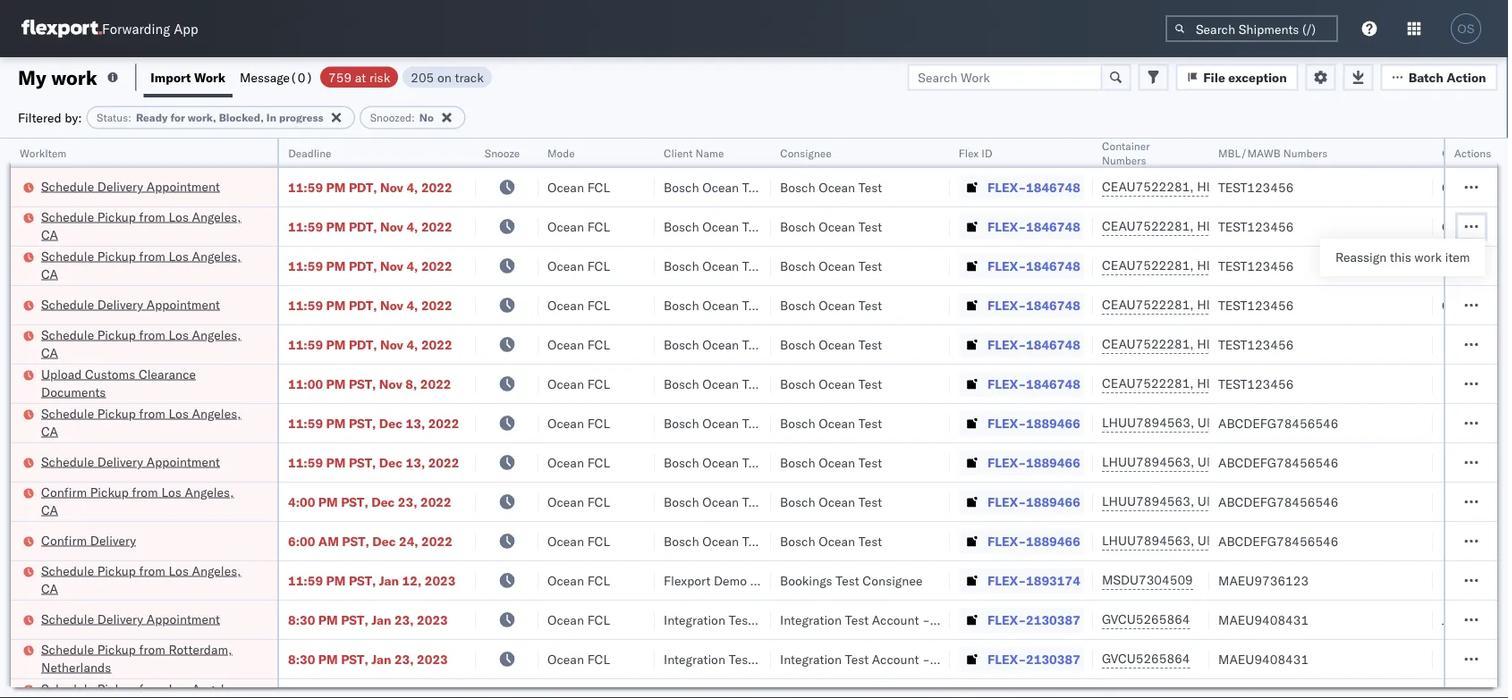 Task type: locate. For each thing, give the bounding box(es) containing it.
4:00
[[288, 494, 315, 510]]

1 horizontal spatial :
[[412, 111, 415, 124]]

0 vertical spatial 11:59 pm pst, dec 13, 2022
[[288, 415, 459, 431]]

integration test account - karl lagerfeld for schedule delivery appointment
[[780, 612, 1013, 628]]

11:59 pm pst, dec 13, 2022 down '11:00 pm pst, nov 8, 2022'
[[288, 415, 459, 431]]

0 vertical spatial lagerfeld
[[960, 612, 1013, 628]]

upload customs clearance documents button
[[41, 365, 254, 403]]

schedule delivery appointment up customs at the bottom of page
[[41, 297, 220, 312]]

schedule pickup from los angeles, ca link for 5th schedule pickup from los angeles, ca button
[[41, 562, 254, 598]]

8 11:59 from the top
[[288, 573, 323, 589]]

4 ca from the top
[[41, 424, 58, 439]]

4 flex-1889466 from the top
[[987, 534, 1080, 549]]

omkar
[[1442, 179, 1480, 195], [1442, 219, 1480, 234], [1442, 258, 1480, 274], [1442, 297, 1480, 313]]

flex
[[959, 146, 979, 160]]

9 fcl from the top
[[587, 494, 610, 510]]

11:00 pm pst, nov 8, 2022
[[288, 376, 451, 392]]

from
[[139, 209, 165, 225], [139, 248, 165, 264], [139, 327, 165, 343], [139, 406, 165, 421], [132, 484, 158, 500], [139, 563, 165, 579], [139, 642, 165, 657], [139, 681, 165, 697]]

7 schedule from the top
[[41, 454, 94, 470]]

nov for 3rd schedule pickup from los angeles, ca button
[[380, 337, 403, 352]]

1 vertical spatial gvcu5265864
[[1102, 651, 1190, 667]]

1 hlxu8034992 from the top
[[1292, 179, 1379, 195]]

numbers down container
[[1102, 153, 1146, 167]]

resize handle column header for workitem
[[256, 139, 277, 699]]

8 schedule from the top
[[41, 563, 94, 579]]

Search Work text field
[[907, 64, 1102, 91]]

flex-1846748 button
[[959, 175, 1084, 200], [959, 175, 1084, 200], [959, 214, 1084, 239], [959, 214, 1084, 239], [959, 254, 1084, 279], [959, 254, 1084, 279], [959, 293, 1084, 318], [959, 293, 1084, 318], [959, 332, 1084, 357], [959, 332, 1084, 357], [959, 372, 1084, 397], [959, 372, 1084, 397]]

omkar sava up the item
[[1442, 219, 1508, 234]]

10 resize handle column header from the left
[[1476, 139, 1497, 699]]

2023
[[425, 573, 456, 589], [417, 612, 448, 628], [417, 652, 448, 667]]

4, for 2nd schedule pickup from los angeles, ca button schedule pickup from los angeles, ca link
[[406, 258, 418, 274]]

flex- for upload customs clearance documents link
[[987, 376, 1026, 392]]

schedule inside schedule pickup from rotterdam, netherlands
[[41, 642, 94, 657]]

11 fcl from the top
[[587, 573, 610, 589]]

2 test123456 from the top
[[1218, 219, 1294, 234]]

0 vertical spatial 13,
[[406, 415, 425, 431]]

resize handle column header for container numbers
[[1188, 139, 1209, 699]]

2 maeu9408431 from the top
[[1218, 652, 1309, 667]]

appointment up 'rotterdam,'
[[147, 611, 220, 627]]

flex- for 3rd schedule delivery appointment link from the bottom
[[987, 297, 1026, 313]]

schedule pickup from los angeles, button
[[41, 680, 254, 699]]

6 ocean fcl from the top
[[547, 376, 610, 392]]

0 vertical spatial 8:30
[[288, 612, 315, 628]]

23, for rotterdam,
[[394, 652, 414, 667]]

0 vertical spatial integration
[[780, 612, 842, 628]]

1 vertical spatial confirm
[[41, 533, 87, 548]]

pickup
[[97, 209, 136, 225], [97, 248, 136, 264], [97, 327, 136, 343], [97, 406, 136, 421], [90, 484, 129, 500], [97, 563, 136, 579], [97, 642, 136, 657], [97, 681, 136, 697]]

item
[[1445, 250, 1470, 265]]

jan
[[379, 573, 399, 589], [371, 612, 391, 628], [371, 652, 391, 667]]

13 fcl from the top
[[587, 652, 610, 667]]

2023 for los
[[425, 573, 456, 589]]

0 vertical spatial maeu9408431
[[1218, 612, 1309, 628]]

numbers inside button
[[1283, 146, 1328, 160]]

from for "schedule pickup from rotterdam, netherlands" button
[[139, 642, 165, 657]]

pickup inside schedule pickup from los angeles,
[[97, 681, 136, 697]]

11:59 pm pdt, nov 4, 2022
[[288, 179, 452, 195], [288, 219, 452, 234], [288, 258, 452, 274], [288, 297, 452, 313], [288, 337, 452, 352]]

confirm up confirm delivery
[[41, 484, 87, 500]]

4, for 3rd schedule delivery appointment link from the bottom
[[406, 297, 418, 313]]

schedule pickup from los angeles, ca
[[41, 209, 241, 242], [41, 248, 241, 282], [41, 327, 241, 360], [41, 406, 241, 439], [41, 563, 241, 597]]

nov for first schedule pickup from los angeles, ca button
[[380, 219, 403, 234]]

schedule delivery appointment button
[[41, 178, 220, 197], [41, 296, 220, 315], [41, 453, 220, 473], [41, 610, 220, 630]]

2 appointment from the top
[[147, 297, 220, 312]]

1 - from the top
[[922, 612, 930, 628]]

deadline button
[[279, 142, 458, 160]]

2 vertical spatial 23,
[[394, 652, 414, 667]]

omkar sava down the item
[[1442, 297, 1508, 313]]

omkar up the item
[[1442, 219, 1480, 234]]

2 4, from the top
[[406, 219, 418, 234]]

schedule delivery appointment button up schedule pickup from rotterdam, netherlands
[[41, 610, 220, 630]]

appointment up confirm pickup from los angeles, ca link
[[147, 454, 220, 470]]

0 vertical spatial 23,
[[398, 494, 417, 510]]

from for 2nd schedule pickup from los angeles, ca button
[[139, 248, 165, 264]]

4 lhuu7894563, from the top
[[1102, 533, 1194, 549]]

reassign this work item
[[1335, 250, 1470, 265]]

flex-1889466 button
[[959, 411, 1084, 436], [959, 411, 1084, 436], [959, 450, 1084, 475], [959, 450, 1084, 475], [959, 490, 1084, 515], [959, 490, 1084, 515], [959, 529, 1084, 554], [959, 529, 1084, 554]]

work
[[51, 65, 97, 89], [1415, 250, 1442, 265]]

consignee inside button
[[780, 146, 831, 160]]

numbers for mbl/mawb numbers
[[1283, 146, 1328, 160]]

4 pdt, from the top
[[349, 297, 377, 313]]

schedule delivery appointment link up customs at the bottom of page
[[41, 296, 220, 314]]

flex- for confirm pickup from los angeles, ca link
[[987, 494, 1026, 510]]

delivery for 11:59 pm pst, dec 13, 2022
[[97, 454, 143, 470]]

resize handle column header
[[256, 139, 277, 699], [454, 139, 476, 699], [517, 139, 538, 699], [633, 139, 655, 699], [750, 139, 771, 699], [928, 139, 950, 699], [1072, 139, 1093, 699], [1188, 139, 1209, 699], [1411, 139, 1433, 699], [1476, 139, 1497, 699]]

from inside schedule pickup from los angeles,
[[139, 681, 165, 697]]

5 4, from the top
[[406, 337, 418, 352]]

3 hlxu6269489, from the top
[[1197, 258, 1289, 273]]

1 lhuu7894563, from the top
[[1102, 415, 1194, 431]]

0 vertical spatial karl
[[933, 612, 956, 628]]

2 ceau7522281, hlxu6269489, hlxu8034992 from the top
[[1102, 218, 1379, 234]]

dec
[[379, 415, 403, 431], [379, 455, 403, 470], [371, 494, 395, 510], [372, 534, 396, 549]]

1 vertical spatial 8:30 pm pst, jan 23, 2023
[[288, 652, 448, 667]]

0 horizontal spatial :
[[128, 111, 131, 124]]

1 vertical spatial work
[[1415, 250, 1442, 265]]

6 1846748 from the top
[[1026, 376, 1080, 392]]

0 vertical spatial 2130387
[[1026, 612, 1080, 628]]

0 vertical spatial 8:30 pm pst, jan 23, 2023
[[288, 612, 448, 628]]

ocean
[[547, 179, 584, 195], [702, 179, 739, 195], [819, 179, 855, 195], [547, 219, 584, 234], [702, 219, 739, 234], [819, 219, 855, 234], [547, 258, 584, 274], [702, 258, 739, 274], [819, 258, 855, 274], [547, 297, 584, 313], [702, 297, 739, 313], [819, 297, 855, 313], [547, 337, 584, 352], [702, 337, 739, 352], [819, 337, 855, 352], [547, 376, 584, 392], [702, 376, 739, 392], [819, 376, 855, 392], [547, 415, 584, 431], [702, 415, 739, 431], [819, 415, 855, 431], [547, 455, 584, 470], [702, 455, 739, 470], [819, 455, 855, 470], [547, 494, 584, 510], [702, 494, 739, 510], [819, 494, 855, 510], [547, 534, 584, 549], [702, 534, 739, 549], [819, 534, 855, 549], [547, 573, 584, 589], [547, 612, 584, 628], [547, 652, 584, 667]]

schedule delivery appointment link down workitem button
[[41, 178, 220, 195]]

flex- for schedule pickup from los angeles, ca link related to second schedule pickup from los angeles, ca button from the bottom of the page
[[987, 415, 1026, 431]]

ocean fcl
[[547, 179, 610, 195], [547, 219, 610, 234], [547, 258, 610, 274], [547, 297, 610, 313], [547, 337, 610, 352], [547, 376, 610, 392], [547, 415, 610, 431], [547, 455, 610, 470], [547, 494, 610, 510], [547, 534, 610, 549], [547, 573, 610, 589], [547, 612, 610, 628], [547, 652, 610, 667]]

omkar down the item
[[1442, 297, 1480, 313]]

ch
[[1498, 612, 1508, 628]]

schedule delivery appointment button up customs at the bottom of page
[[41, 296, 220, 315]]

schedule delivery appointment link up schedule pickup from rotterdam, netherlands
[[41, 610, 220, 628]]

2 schedule delivery appointment link from the top
[[41, 296, 220, 314]]

0 vertical spatial integration test account - karl lagerfeld
[[780, 612, 1013, 628]]

numbers right mbl/mawb
[[1283, 146, 1328, 160]]

0 vertical spatial 2023
[[425, 573, 456, 589]]

4 omkar sava from the top
[[1442, 297, 1508, 313]]

flex-
[[987, 179, 1026, 195], [987, 219, 1026, 234], [987, 258, 1026, 274], [987, 297, 1026, 313], [987, 337, 1026, 352], [987, 376, 1026, 392], [987, 415, 1026, 431], [987, 455, 1026, 470], [987, 494, 1026, 510], [987, 534, 1026, 549], [987, 573, 1026, 589], [987, 612, 1026, 628], [987, 652, 1026, 667]]

delivery up "confirm pickup from los angeles, ca"
[[97, 454, 143, 470]]

1 vertical spatial 13,
[[406, 455, 425, 470]]

2 sava from the top
[[1483, 219, 1508, 234]]

hlxu6269489, for the upload customs clearance documents button
[[1197, 376, 1289, 391]]

1846748
[[1026, 179, 1080, 195], [1026, 219, 1080, 234], [1026, 258, 1080, 274], [1026, 297, 1080, 313], [1026, 337, 1080, 352], [1026, 376, 1080, 392]]

0 vertical spatial confirm
[[41, 484, 87, 500]]

4 schedule delivery appointment from the top
[[41, 611, 220, 627]]

bookings
[[780, 573, 832, 589]]

2 account from the top
[[872, 652, 919, 667]]

5 ceau7522281, hlxu6269489, hlxu8034992 from the top
[[1102, 336, 1379, 352]]

snoozed
[[370, 111, 412, 124]]

6 ceau7522281, from the top
[[1102, 376, 1194, 391]]

resize handle column header for flex id
[[1072, 139, 1093, 699]]

angeles, inside "confirm pickup from los angeles, ca"
[[185, 484, 234, 500]]

sava for 3rd schedule delivery appointment link from the bottom
[[1483, 297, 1508, 313]]

id
[[982, 146, 993, 160]]

0 vertical spatial jan
[[379, 573, 399, 589]]

confirm
[[41, 484, 87, 500], [41, 533, 87, 548]]

integration test account - karl lagerfeld
[[780, 612, 1013, 628], [780, 652, 1013, 667]]

ceau7522281, for 3rd schedule pickup from los angeles, ca button
[[1102, 336, 1194, 352]]

2 resize handle column header from the left
[[454, 139, 476, 699]]

4 fcl from the top
[[587, 297, 610, 313]]

1 horizontal spatial numbers
[[1283, 146, 1328, 160]]

1 resize handle column header from the left
[[256, 139, 277, 699]]

ca
[[41, 227, 58, 242], [41, 266, 58, 282], [41, 345, 58, 360], [41, 424, 58, 439], [41, 502, 58, 518], [41, 581, 58, 597]]

resize handle column header for client name
[[750, 139, 771, 699]]

schedule pickup from rotterdam, netherlands
[[41, 642, 232, 675]]

import work button
[[143, 57, 233, 97]]

schedule delivery appointment up schedule pickup from rotterdam, netherlands
[[41, 611, 220, 627]]

dec down '11:00 pm pst, nov 8, 2022'
[[379, 415, 403, 431]]

flex-2130387
[[987, 612, 1080, 628], [987, 652, 1080, 667]]

flex id
[[959, 146, 993, 160]]

0 horizontal spatial numbers
[[1102, 153, 1146, 167]]

confirm delivery button
[[41, 532, 136, 551]]

nov for the upload customs clearance documents button
[[379, 376, 402, 392]]

track
[[455, 69, 484, 85]]

1 vertical spatial flex-2130387
[[987, 652, 1080, 667]]

1 1889466 from the top
[[1026, 415, 1080, 431]]

0 vertical spatial work
[[51, 65, 97, 89]]

: left ready
[[128, 111, 131, 124]]

7 flex- from the top
[[987, 415, 1026, 431]]

8 flex- from the top
[[987, 455, 1026, 470]]

mbl/mawb numbers
[[1218, 146, 1328, 160]]

0 vertical spatial account
[[872, 612, 919, 628]]

schedule pickup from los angeles, ca link for 3rd schedule pickup from los angeles, ca button
[[41, 326, 254, 362]]

1 lhuu7894563, uetu5238478 from the top
[[1102, 415, 1285, 431]]

1 vertical spatial integration test account - karl lagerfeld
[[780, 652, 1013, 667]]

am
[[318, 534, 339, 549]]

pm
[[326, 179, 346, 195], [326, 219, 346, 234], [326, 258, 346, 274], [326, 297, 346, 313], [326, 337, 346, 352], [326, 376, 346, 392], [326, 415, 346, 431], [326, 455, 346, 470], [318, 494, 338, 510], [326, 573, 346, 589], [318, 612, 338, 628], [318, 652, 338, 667]]

ceau7522281, hlxu6269489, hlxu8034992 for 2nd schedule pickup from los angeles, ca button
[[1102, 258, 1379, 273]]

import work
[[151, 69, 225, 85]]

integration
[[780, 612, 842, 628], [780, 652, 842, 667]]

appointment up clearance
[[147, 297, 220, 312]]

7 11:59 from the top
[[288, 455, 323, 470]]

1 4, from the top
[[406, 179, 418, 195]]

los
[[169, 209, 189, 225], [169, 248, 189, 264], [169, 327, 189, 343], [169, 406, 189, 421], [161, 484, 181, 500], [169, 563, 189, 579], [169, 681, 189, 697]]

2 vertical spatial 2023
[[417, 652, 448, 667]]

6 flex-1846748 from the top
[[987, 376, 1080, 392]]

ceau7522281, hlxu6269489, hlxu8034992 for the upload customs clearance documents button
[[1102, 376, 1379, 391]]

-
[[922, 612, 930, 628], [922, 652, 930, 667]]

1 integration test account - karl lagerfeld from the top
[[780, 612, 1013, 628]]

4, for schedule pickup from los angeles, ca link corresponding to first schedule pickup from los angeles, ca button
[[406, 219, 418, 234]]

0 vertical spatial gvcu5265864
[[1102, 612, 1190, 627]]

schedule pickup from los angeles, ca link for second schedule pickup from los angeles, ca button from the bottom of the page
[[41, 405, 254, 441]]

8 ocean fcl from the top
[[547, 455, 610, 470]]

from inside "confirm pickup from los angeles, ca"
[[132, 484, 158, 500]]

1 vertical spatial lagerfeld
[[960, 652, 1013, 667]]

from inside schedule pickup from rotterdam, netherlands
[[139, 642, 165, 657]]

delivery down "confirm pickup from los angeles, ca"
[[90, 533, 136, 548]]

11:59 pm pst, dec 13, 2022 up the 4:00 pm pst, dec 23, 2022 at the bottom of page
[[288, 455, 459, 470]]

1 horizontal spatial work
[[1415, 250, 1442, 265]]

schedule inside schedule pickup from los angeles,
[[41, 681, 94, 697]]

schedule pickup from rotterdam, netherlands button
[[41, 641, 254, 678]]

consignee for flexport demo consignee
[[750, 573, 810, 589]]

los inside schedule pickup from los angeles,
[[169, 681, 189, 697]]

batch
[[1408, 69, 1444, 85]]

lhuu7894563, uetu5238478
[[1102, 415, 1285, 431], [1102, 454, 1285, 470], [1102, 494, 1285, 509], [1102, 533, 1285, 549]]

2 fcl from the top
[[587, 219, 610, 234]]

1 vertical spatial -
[[922, 652, 930, 667]]

1 vertical spatial 2130387
[[1026, 652, 1080, 667]]

pickup for second schedule pickup from los angeles, ca button from the bottom of the page
[[97, 406, 136, 421]]

2022
[[421, 179, 452, 195], [421, 219, 452, 234], [421, 258, 452, 274], [421, 297, 452, 313], [421, 337, 452, 352], [420, 376, 451, 392], [428, 415, 459, 431], [428, 455, 459, 470], [420, 494, 451, 510], [421, 534, 452, 549]]

1 vertical spatial 8:30
[[288, 652, 315, 667]]

4 resize handle column header from the left
[[633, 139, 655, 699]]

4 appointment from the top
[[147, 611, 220, 627]]

ceau7522281, hlxu6269489, hlxu8034992
[[1102, 179, 1379, 195], [1102, 218, 1379, 234], [1102, 258, 1379, 273], [1102, 297, 1379, 313], [1102, 336, 1379, 352], [1102, 376, 1379, 391]]

schedule delivery appointment down workitem button
[[41, 178, 220, 194]]

schedule delivery appointment up "confirm pickup from los angeles, ca"
[[41, 454, 220, 470]]

ca inside "confirm pickup from los angeles, ca"
[[41, 502, 58, 518]]

1 vertical spatial 11:59 pm pst, dec 13, 2022
[[288, 455, 459, 470]]

1 flex-2130387 from the top
[[987, 612, 1080, 628]]

fcl
[[587, 179, 610, 195], [587, 219, 610, 234], [587, 258, 610, 274], [587, 297, 610, 313], [587, 337, 610, 352], [587, 376, 610, 392], [587, 415, 610, 431], [587, 455, 610, 470], [587, 494, 610, 510], [587, 534, 610, 549], [587, 573, 610, 589], [587, 612, 610, 628], [587, 652, 610, 667]]

4 schedule delivery appointment link from the top
[[41, 610, 220, 628]]

11:59 pm pst, dec 13, 2022
[[288, 415, 459, 431], [288, 455, 459, 470]]

1 schedule delivery appointment button from the top
[[41, 178, 220, 197]]

lhuu7894563,
[[1102, 415, 1194, 431], [1102, 454, 1194, 470], [1102, 494, 1194, 509], [1102, 533, 1194, 549]]

- for schedule pickup from rotterdam, netherlands
[[922, 652, 930, 667]]

pickup for first schedule pickup from los angeles, ca button
[[97, 209, 136, 225]]

3 ca from the top
[[41, 345, 58, 360]]

delivery inside button
[[90, 533, 136, 548]]

: left no
[[412, 111, 415, 124]]

pickup inside schedule pickup from rotterdam, netherlands
[[97, 642, 136, 657]]

Search Shipments (/) text field
[[1165, 15, 1338, 42]]

9 resize handle column header from the left
[[1411, 139, 1433, 699]]

work right this
[[1415, 250, 1442, 265]]

pdt,
[[349, 179, 377, 195], [349, 219, 377, 234], [349, 258, 377, 274], [349, 297, 377, 313], [349, 337, 377, 352]]

from for second schedule pickup from los angeles, ca button from the bottom of the page
[[139, 406, 165, 421]]

confirm down "confirm pickup from los angeles, ca"
[[41, 533, 87, 548]]

schedule delivery appointment link up "confirm pickup from los angeles, ca"
[[41, 453, 220, 471]]

omkar right this
[[1442, 258, 1480, 274]]

13 flex- from the top
[[987, 652, 1026, 667]]

2 : from the left
[[412, 111, 415, 124]]

omkar down operator
[[1442, 179, 1480, 195]]

3 lhuu7894563, from the top
[[1102, 494, 1194, 509]]

appointment
[[147, 178, 220, 194], [147, 297, 220, 312], [147, 454, 220, 470], [147, 611, 220, 627]]

2 schedule pickup from los angeles, ca button from the top
[[41, 247, 254, 285]]

pickup inside "confirm pickup from los angeles, ca"
[[90, 484, 129, 500]]

flex-1889466
[[987, 415, 1080, 431], [987, 455, 1080, 470], [987, 494, 1080, 510], [987, 534, 1080, 549]]

1 vertical spatial integration
[[780, 652, 842, 667]]

: for snoozed
[[412, 111, 415, 124]]

6 ceau7522281, hlxu6269489, hlxu8034992 from the top
[[1102, 376, 1379, 391]]

4 schedule from the top
[[41, 297, 94, 312]]

from for confirm pickup from los angeles, ca button
[[132, 484, 158, 500]]

dec up "6:00 am pst, dec 24, 2022"
[[371, 494, 395, 510]]

numbers inside container numbers
[[1102, 153, 1146, 167]]

2 ocean fcl from the top
[[547, 219, 610, 234]]

maeu9408431
[[1218, 612, 1309, 628], [1218, 652, 1309, 667]]

message
[[240, 69, 290, 85]]

appointment down workitem button
[[147, 178, 220, 194]]

1 maeu9408431 from the top
[[1218, 612, 1309, 628]]

forwarding
[[102, 20, 170, 37]]

13, down 8,
[[406, 415, 425, 431]]

omkar sava
[[1442, 179, 1508, 195], [1442, 219, 1508, 234], [1442, 258, 1508, 274], [1442, 297, 1508, 313]]

delivery for 6:00 am pst, dec 24, 2022
[[90, 533, 136, 548]]

6 schedule from the top
[[41, 406, 94, 421]]

1 lagerfeld from the top
[[960, 612, 1013, 628]]

delivery down workitem button
[[97, 178, 143, 194]]

delivery up customs at the bottom of page
[[97, 297, 143, 312]]

schedule delivery appointment button down workitem button
[[41, 178, 220, 197]]

3 1889466 from the top
[[1026, 494, 1080, 510]]

schedule pickup from los angeles, ca link for 2nd schedule pickup from los angeles, ca button
[[41, 247, 254, 283]]

1 vertical spatial account
[[872, 652, 919, 667]]

3 schedule pickup from los angeles, ca link from the top
[[41, 326, 254, 362]]

work
[[194, 69, 225, 85]]

5 schedule pickup from los angeles, ca button from the top
[[41, 562, 254, 600]]

1 ceau7522281, hlxu6269489, hlxu8034992 from the top
[[1102, 179, 1379, 195]]

11:59 pm pst, jan 12, 2023
[[288, 573, 456, 589]]

confirm delivery
[[41, 533, 136, 548]]

1 ca from the top
[[41, 227, 58, 242]]

3 11:59 from the top
[[288, 258, 323, 274]]

2 karl from the top
[[933, 652, 956, 667]]

9 ocean fcl from the top
[[547, 494, 610, 510]]

13, up the 4:00 pm pst, dec 23, 2022 at the bottom of page
[[406, 455, 425, 470]]

3 sava from the top
[[1483, 258, 1508, 274]]

dec left "24,"
[[372, 534, 396, 549]]

account for schedule delivery appointment
[[872, 612, 919, 628]]

jaehyung
[[1442, 612, 1494, 628]]

5 schedule pickup from los angeles, ca link from the top
[[41, 562, 254, 598]]

1 ceau7522281, from the top
[[1102, 179, 1194, 195]]

work up by:
[[51, 65, 97, 89]]

0 vertical spatial -
[[922, 612, 930, 628]]

2 schedule pickup from los angeles, ca link from the top
[[41, 247, 254, 283]]

3 resize handle column header from the left
[[517, 139, 538, 699]]

omkar sava down the actions
[[1442, 179, 1508, 195]]

numbers
[[1283, 146, 1328, 160], [1102, 153, 1146, 167]]

2 11:59 from the top
[[288, 219, 323, 234]]

1 vertical spatial karl
[[933, 652, 956, 667]]

5 hlxu8034992 from the top
[[1292, 336, 1379, 352]]

sava
[[1483, 179, 1508, 195], [1483, 219, 1508, 234], [1483, 258, 1508, 274], [1483, 297, 1508, 313]]

bosch ocean test
[[664, 179, 766, 195], [780, 179, 882, 195], [664, 219, 766, 234], [780, 219, 882, 234], [664, 258, 766, 274], [780, 258, 882, 274], [664, 297, 766, 313], [780, 297, 882, 313], [664, 337, 766, 352], [780, 337, 882, 352], [664, 376, 766, 392], [780, 376, 882, 392], [664, 415, 766, 431], [780, 415, 882, 431], [664, 455, 766, 470], [780, 455, 882, 470], [664, 494, 766, 510], [780, 494, 882, 510], [664, 534, 766, 549], [780, 534, 882, 549]]

2 vertical spatial jan
[[371, 652, 391, 667]]

3 schedule delivery appointment link from the top
[[41, 453, 220, 471]]

1 account from the top
[[872, 612, 919, 628]]

2130387
[[1026, 612, 1080, 628], [1026, 652, 1080, 667]]

3 ceau7522281, from the top
[[1102, 258, 1194, 273]]

7 resize handle column header from the left
[[1072, 139, 1093, 699]]

0 vertical spatial flex-2130387
[[987, 612, 1080, 628]]

3 lhuu7894563, uetu5238478 from the top
[[1102, 494, 1285, 509]]

for
[[170, 111, 185, 124]]

schedule delivery appointment link
[[41, 178, 220, 195], [41, 296, 220, 314], [41, 453, 220, 471], [41, 610, 220, 628]]

1 vertical spatial 2023
[[417, 612, 448, 628]]

sava for 2nd schedule pickup from los angeles, ca button schedule pickup from los angeles, ca link
[[1483, 258, 1508, 274]]

pickup for "schedule pickup from rotterdam, netherlands" button
[[97, 642, 136, 657]]

1 vertical spatial maeu9408431
[[1218, 652, 1309, 667]]

4 uetu5238478 from the top
[[1198, 533, 1285, 549]]

integration for schedule delivery appointment
[[780, 612, 842, 628]]

0 horizontal spatial work
[[51, 65, 97, 89]]

by:
[[65, 110, 82, 125]]

schedule delivery appointment button up "confirm pickup from los angeles, ca"
[[41, 453, 220, 473]]

workitem button
[[11, 142, 259, 160]]

confirm inside "confirm pickup from los angeles, ca"
[[41, 484, 87, 500]]

4 hlxu8034992 from the top
[[1292, 297, 1379, 313]]

omkar sava right this
[[1442, 258, 1508, 274]]

account
[[872, 612, 919, 628], [872, 652, 919, 667]]

gvcu5265864 for schedule delivery appointment
[[1102, 612, 1190, 627]]

resize handle column header for consignee
[[928, 139, 950, 699]]

2 ceau7522281, from the top
[[1102, 218, 1194, 234]]



Task type: vqa. For each thing, say whether or not it's contained in the screenshot.


Task type: describe. For each thing, give the bounding box(es) containing it.
13 ocean fcl from the top
[[547, 652, 610, 667]]

3 schedule delivery appointment from the top
[[41, 454, 220, 470]]

action
[[1447, 69, 1486, 85]]

12 ocean fcl from the top
[[547, 612, 610, 628]]

1 vertical spatial jan
[[371, 612, 391, 628]]

resize handle column header for mode
[[633, 139, 655, 699]]

confirm for confirm pickup from los angeles, ca
[[41, 484, 87, 500]]

this
[[1390, 250, 1411, 265]]

flex id button
[[950, 142, 1075, 160]]

upload customs clearance documents
[[41, 366, 196, 400]]

3 ocean fcl from the top
[[547, 258, 610, 274]]

customs
[[85, 366, 135, 382]]

progress
[[279, 111, 324, 124]]

6 test123456 from the top
[[1218, 376, 1294, 392]]

1 1846748 from the top
[[1026, 179, 1080, 195]]

1 11:59 pm pst, dec 13, 2022 from the top
[[288, 415, 459, 431]]

from for schedule pickup from los angeles, button
[[139, 681, 165, 697]]

5 fcl from the top
[[587, 337, 610, 352]]

1 uetu5238478 from the top
[[1198, 415, 1285, 431]]

1 omkar from the top
[[1442, 179, 1480, 195]]

confirm for confirm delivery
[[41, 533, 87, 548]]

4 hlxu6269489, from the top
[[1197, 297, 1289, 313]]

6 hlxu8034992 from the top
[[1292, 376, 1379, 391]]

4 omkar from the top
[[1442, 297, 1480, 313]]

1 flex- from the top
[[987, 179, 1026, 195]]

upload customs clearance documents link
[[41, 365, 254, 401]]

4 11:59 from the top
[[288, 297, 323, 313]]

file exception
[[1203, 69, 1287, 85]]

3 omkar from the top
[[1442, 258, 1480, 274]]

5 11:59 pm pdt, nov 4, 2022 from the top
[[288, 337, 452, 352]]

from for 5th schedule pickup from los angeles, ca button
[[139, 563, 165, 579]]

workitem
[[20, 146, 66, 160]]

pickup for 3rd schedule pickup from los angeles, ca button
[[97, 327, 136, 343]]

1 abcdefg78456546 from the top
[[1218, 415, 1338, 431]]

8:30 pm pst, jan 23, 2023 for schedule delivery appointment
[[288, 612, 448, 628]]

8:30 for schedule delivery appointment
[[288, 612, 315, 628]]

23, for los
[[398, 494, 417, 510]]

flex- for 2nd schedule pickup from los angeles, ca button schedule pickup from los angeles, ca link
[[987, 258, 1026, 274]]

2 omkar sava from the top
[[1442, 219, 1508, 234]]

name
[[695, 146, 724, 160]]

ready
[[136, 111, 168, 124]]

1 flex-1846748 from the top
[[987, 179, 1080, 195]]

12,
[[402, 573, 422, 589]]

delivery for 11:59 pm pdt, nov 4, 2022
[[97, 178, 143, 194]]

1 11:59 from the top
[[288, 179, 323, 195]]

snoozed : no
[[370, 111, 434, 124]]

os button
[[1445, 8, 1487, 49]]

3 schedule pickup from los angeles, ca from the top
[[41, 327, 241, 360]]

maeu9736123
[[1218, 573, 1309, 589]]

lagerfeld for schedule delivery appointment
[[960, 612, 1013, 628]]

8,
[[405, 376, 417, 392]]

flexport. image
[[21, 20, 102, 38]]

pickup for 2nd schedule pickup from los angeles, ca button
[[97, 248, 136, 264]]

1 schedule pickup from los angeles, ca button from the top
[[41, 208, 254, 246]]

blocked,
[[219, 111, 264, 124]]

jaehyung ch
[[1442, 612, 1508, 628]]

mode
[[547, 146, 575, 160]]

jan for los
[[379, 573, 399, 589]]

demo
[[714, 573, 747, 589]]

flex- for schedule pickup from los angeles, ca link related to 3rd schedule pickup from los angeles, ca button
[[987, 337, 1026, 352]]

4, for schedule pickup from los angeles, ca link related to 3rd schedule pickup from los angeles, ca button
[[406, 337, 418, 352]]

4 11:59 pm pdt, nov 4, 2022 from the top
[[288, 297, 452, 313]]

file
[[1203, 69, 1225, 85]]

2 abcdefg78456546 from the top
[[1218, 455, 1338, 470]]

documents
[[41, 384, 106, 400]]

integration test account - karl lagerfeld for schedule pickup from rotterdam, netherlands
[[780, 652, 1013, 667]]

numbers for container numbers
[[1102, 153, 1146, 167]]

hlxu6269489, for 3rd schedule pickup from los angeles, ca button
[[1197, 336, 1289, 352]]

pickup for confirm pickup from los angeles, ca button
[[90, 484, 129, 500]]

upload
[[41, 366, 82, 382]]

5 ocean fcl from the top
[[547, 337, 610, 352]]

karl for schedule pickup from rotterdam, netherlands
[[933, 652, 956, 667]]

1 13, from the top
[[406, 415, 425, 431]]

pdt, for first schedule pickup from los angeles, ca button
[[349, 219, 377, 234]]

4 schedule delivery appointment button from the top
[[41, 610, 220, 630]]

6 ca from the top
[[41, 581, 58, 597]]

1 sava from the top
[[1483, 179, 1508, 195]]

3 test123456 from the top
[[1218, 258, 1294, 274]]

2 schedule pickup from los angeles, ca from the top
[[41, 248, 241, 282]]

4 ceau7522281, from the top
[[1102, 297, 1194, 313]]

confirm pickup from los angeles, ca link
[[41, 483, 254, 519]]

schedule pickup from rotterdam, netherlands link
[[41, 641, 254, 677]]

3 hlxu8034992 from the top
[[1292, 258, 1379, 273]]

integration for schedule pickup from rotterdam, netherlands
[[780, 652, 842, 667]]

1 omkar sava from the top
[[1442, 179, 1508, 195]]

schedule pickup from los angeles, ca link for first schedule pickup from los angeles, ca button
[[41, 208, 254, 244]]

resize handle column header for deadline
[[454, 139, 476, 699]]

205
[[411, 69, 434, 85]]

2 11:59 pm pst, dec 13, 2022 from the top
[[288, 455, 459, 470]]

3 flex-1889466 from the top
[[987, 494, 1080, 510]]

9 schedule from the top
[[41, 611, 94, 627]]

3 abcdefg78456546 from the top
[[1218, 494, 1338, 510]]

account for schedule pickup from rotterdam, netherlands
[[872, 652, 919, 667]]

7 fcl from the top
[[587, 415, 610, 431]]

4 flex-1846748 from the top
[[987, 297, 1080, 313]]

2130387 for schedule pickup from rotterdam, netherlands
[[1026, 652, 1080, 667]]

1 11:59 pm pdt, nov 4, 2022 from the top
[[288, 179, 452, 195]]

4 1846748 from the top
[[1026, 297, 1080, 313]]

from for 3rd schedule pickup from los angeles, ca button
[[139, 327, 165, 343]]

flexport demo consignee
[[664, 573, 810, 589]]

- for schedule delivery appointment
[[922, 612, 930, 628]]

ceau7522281, hlxu6269489, hlxu8034992 for first schedule pickup from los angeles, ca button
[[1102, 218, 1379, 234]]

msdu7304509
[[1102, 572, 1193, 588]]

bookings test consignee
[[780, 573, 923, 589]]

1 vertical spatial 23,
[[394, 612, 414, 628]]

2 omkar from the top
[[1442, 219, 1480, 234]]

os
[[1457, 22, 1475, 35]]

resize handle column header for mbl/mawb numbers
[[1411, 139, 1433, 699]]

flex- for schedule pickup from los angeles, ca link for 5th schedule pickup from los angeles, ca button
[[987, 573, 1026, 589]]

5 schedule from the top
[[41, 327, 94, 343]]

work,
[[188, 111, 216, 124]]

3 flex-1846748 from the top
[[987, 258, 1080, 274]]

5 flex-1846748 from the top
[[987, 337, 1080, 352]]

angeles, inside schedule pickup from los angeles,
[[192, 681, 241, 697]]

1893174
[[1026, 573, 1080, 589]]

hlxu6269489, for first schedule pickup from los angeles, ca button
[[1197, 218, 1289, 234]]

1 pdt, from the top
[[349, 179, 377, 195]]

11:00
[[288, 376, 323, 392]]

4 test123456 from the top
[[1218, 297, 1294, 313]]

mbl/mawb
[[1218, 146, 1281, 160]]

2 1889466 from the top
[[1026, 455, 1080, 470]]

3 schedule pickup from los angeles, ca button from the top
[[41, 326, 254, 364]]

2 schedule from the top
[[41, 209, 94, 225]]

operator
[[1442, 146, 1485, 160]]

3 11:59 pm pdt, nov 4, 2022 from the top
[[288, 258, 452, 274]]

pickup for 5th schedule pickup from los angeles, ca button
[[97, 563, 136, 579]]

759 at risk
[[328, 69, 390, 85]]

forwarding app link
[[21, 20, 198, 38]]

5 1846748 from the top
[[1026, 337, 1080, 352]]

pdt, for 3rd schedule pickup from los angeles, ca button
[[349, 337, 377, 352]]

client
[[664, 146, 693, 160]]

gvcu5265864 for schedule pickup from rotterdam, netherlands
[[1102, 651, 1190, 667]]

7 ocean fcl from the top
[[547, 415, 610, 431]]

delivery up schedule pickup from rotterdam, netherlands
[[97, 611, 143, 627]]

confirm pickup from los angeles, ca
[[41, 484, 234, 518]]

confirm pickup from los angeles, ca button
[[41, 483, 254, 521]]

ceau7522281, for first schedule pickup from los angeles, ca button
[[1102, 218, 1194, 234]]

205 on track
[[411, 69, 484, 85]]

maeu9408431 for schedule delivery appointment
[[1218, 612, 1309, 628]]

schedule pickup from los angeles, link
[[41, 680, 254, 699]]

flex- for schedule pickup from los angeles, ca link corresponding to first schedule pickup from los angeles, ca button
[[987, 219, 1026, 234]]

4 abcdefg78456546 from the top
[[1218, 534, 1338, 549]]

container numbers button
[[1093, 135, 1191, 167]]

my
[[18, 65, 46, 89]]

flex-2130387 for schedule delivery appointment
[[987, 612, 1080, 628]]

netherlands
[[41, 660, 111, 675]]

clearance
[[139, 366, 196, 382]]

2 schedule delivery appointment button from the top
[[41, 296, 220, 315]]

client name
[[664, 146, 724, 160]]

confirm delivery link
[[41, 532, 136, 550]]

3 1846748 from the top
[[1026, 258, 1080, 274]]

2023 for rotterdam,
[[417, 652, 448, 667]]

sava for schedule pickup from los angeles, ca link corresponding to first schedule pickup from los angeles, ca button
[[1483, 219, 1508, 234]]

2 11:59 pm pdt, nov 4, 2022 from the top
[[288, 219, 452, 234]]

1 hlxu6269489, from the top
[[1197, 179, 1289, 195]]

nov for 2nd schedule pickup from los angeles, ca button
[[380, 258, 403, 274]]

karl for schedule delivery appointment
[[933, 612, 956, 628]]

2130387 for schedule delivery appointment
[[1026, 612, 1080, 628]]

exception
[[1228, 69, 1287, 85]]

24,
[[399, 534, 418, 549]]

4:00 pm pst, dec 23, 2022
[[288, 494, 451, 510]]

2 hlxu8034992 from the top
[[1292, 218, 1379, 234]]

6 11:59 from the top
[[288, 415, 323, 431]]

1 appointment from the top
[[147, 178, 220, 194]]

los inside "confirm pickup from los angeles, ca"
[[161, 484, 181, 500]]

2 1846748 from the top
[[1026, 219, 1080, 234]]

app
[[174, 20, 198, 37]]

my work
[[18, 65, 97, 89]]

flex- for schedule pickup from rotterdam, netherlands link
[[987, 652, 1026, 667]]

dec up the 4:00 pm pst, dec 23, 2022 at the bottom of page
[[379, 455, 403, 470]]

message (0)
[[240, 69, 313, 85]]

deadline
[[288, 146, 331, 160]]

maeu9408431 for schedule pickup from rotterdam, netherlands
[[1218, 652, 1309, 667]]

4 schedule pickup from los angeles, ca from the top
[[41, 406, 241, 439]]

3 fcl from the top
[[587, 258, 610, 274]]

jan for rotterdam,
[[371, 652, 391, 667]]

status : ready for work, blocked, in progress
[[97, 111, 324, 124]]

consignee button
[[771, 142, 932, 160]]

client name button
[[655, 142, 753, 160]]

10 flex- from the top
[[987, 534, 1026, 549]]

batch action
[[1408, 69, 1486, 85]]

filtered by:
[[18, 110, 82, 125]]

hlxu6269489, for 2nd schedule pickup from los angeles, ca button
[[1197, 258, 1289, 273]]

import
[[151, 69, 191, 85]]

batch action button
[[1381, 64, 1498, 91]]

5 11:59 from the top
[[288, 337, 323, 352]]

8:30 for schedule pickup from rotterdam, netherlands
[[288, 652, 315, 667]]

2 flex-1889466 from the top
[[987, 455, 1080, 470]]

1 schedule delivery appointment from the top
[[41, 178, 220, 194]]

no
[[419, 111, 434, 124]]

flex-2130387 for schedule pickup from rotterdam, netherlands
[[987, 652, 1080, 667]]

flexport
[[664, 573, 710, 589]]

ceau7522281, for 2nd schedule pickup from los angeles, ca button
[[1102, 258, 1194, 273]]

759
[[328, 69, 352, 85]]

in
[[266, 111, 276, 124]]

ceau7522281, for the upload customs clearance documents button
[[1102, 376, 1194, 391]]

6 fcl from the top
[[587, 376, 610, 392]]

container numbers
[[1102, 139, 1150, 167]]

mbl/mawb numbers button
[[1209, 142, 1415, 160]]

at
[[355, 69, 366, 85]]

rotterdam,
[[169, 642, 232, 657]]

from for first schedule pickup from los angeles, ca button
[[139, 209, 165, 225]]

10 ocean fcl from the top
[[547, 534, 610, 549]]

1 test123456 from the top
[[1218, 179, 1294, 195]]

on
[[437, 69, 452, 85]]

6:00 am pst, dec 24, 2022
[[288, 534, 452, 549]]

ceau7522281, hlxu6269489, hlxu8034992 for 3rd schedule pickup from los angeles, ca button
[[1102, 336, 1379, 352]]

actions
[[1454, 146, 1491, 160]]

1 ocean fcl from the top
[[547, 179, 610, 195]]

2 schedule delivery appointment from the top
[[41, 297, 220, 312]]

schedule pickup from los angeles,
[[41, 681, 241, 699]]

1 flex-1889466 from the top
[[987, 415, 1080, 431]]

1 schedule pickup from los angeles, ca from the top
[[41, 209, 241, 242]]

lagerfeld for schedule pickup from rotterdam, netherlands
[[960, 652, 1013, 667]]

pickup for schedule pickup from los angeles, button
[[97, 681, 136, 697]]

2 13, from the top
[[406, 455, 425, 470]]

container
[[1102, 139, 1150, 153]]

consignee for bookings test consignee
[[863, 573, 923, 589]]

(0)
[[290, 69, 313, 85]]

snooze
[[485, 146, 520, 160]]

forwarding app
[[102, 20, 198, 37]]

flex- for fourth schedule delivery appointment link
[[987, 612, 1026, 628]]

pdt, for 2nd schedule pickup from los angeles, ca button
[[349, 258, 377, 274]]

: for status
[[128, 111, 131, 124]]

8:30 pm pst, jan 23, 2023 for schedule pickup from rotterdam, netherlands
[[288, 652, 448, 667]]



